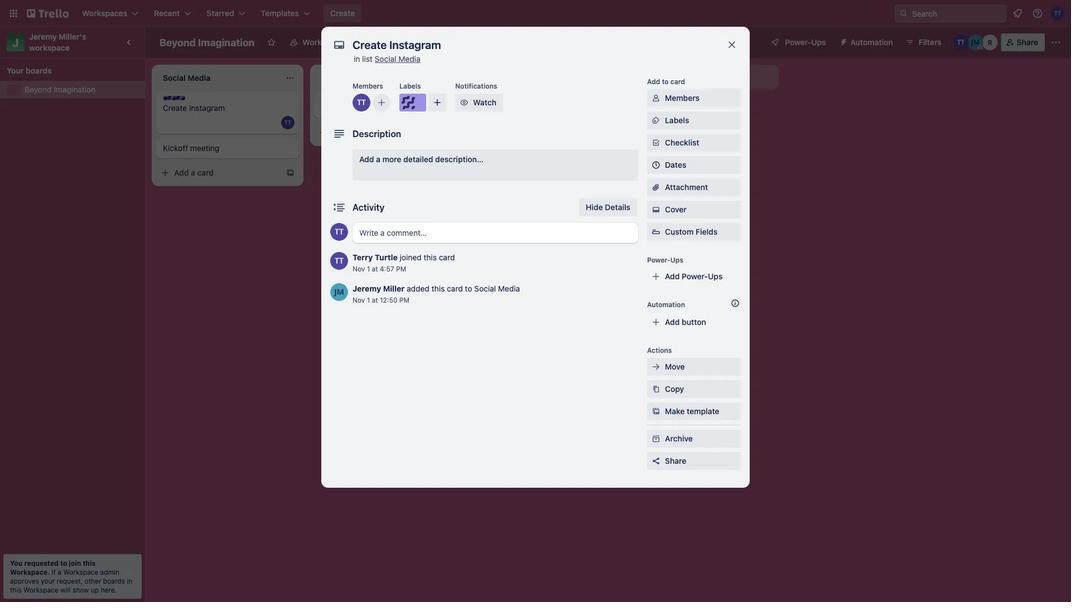 Task type: vqa. For each thing, say whether or not it's contained in the screenshot.
the rightmost Power-
yes



Task type: locate. For each thing, give the bounding box(es) containing it.
1 horizontal spatial boards
[[103, 578, 125, 585]]

0 horizontal spatial media
[[399, 54, 420, 64]]

sm image left cover
[[651, 204, 662, 215]]

0 horizontal spatial share button
[[647, 453, 741, 470]]

workspace down join
[[63, 569, 98, 576]]

1 vertical spatial list
[[695, 72, 706, 81]]

Board name text field
[[154, 33, 260, 51]]

1 horizontal spatial create
[[330, 9, 355, 18]]

r
[[988, 39, 993, 46]]

card inside terry turtle joined this card nov 1 at 4:57 pm
[[439, 253, 455, 262]]

here.
[[101, 586, 117, 594]]

0 vertical spatial boards
[[26, 66, 52, 75]]

media inside jeremy miller added this card to social media nov 1 at 12:50 pm
[[498, 284, 520, 294]]

sm image inside members 'link'
[[651, 93, 662, 104]]

a down kickoff meeting
[[191, 168, 195, 177]]

boards right your
[[26, 66, 52, 75]]

4:57
[[380, 265, 394, 273]]

0 vertical spatial automation
[[851, 38, 893, 47]]

None text field
[[347, 35, 715, 55]]

in down visible
[[354, 54, 360, 64]]

terry turtle (terryturtle) image left terry
[[330, 252, 348, 270]]

1 vertical spatial share
[[665, 457, 687, 466]]

sm image for copy
[[651, 384, 662, 395]]

this
[[424, 253, 437, 262], [432, 284, 445, 294], [83, 560, 96, 568], [10, 586, 22, 594]]

thinking
[[321, 104, 352, 113]]

sm image inside the cover link
[[651, 204, 662, 215]]

this right joined
[[424, 253, 437, 262]]

details
[[605, 203, 631, 212]]

1 vertical spatial add a card
[[333, 128, 372, 137]]

join
[[69, 560, 81, 568]]

share for the left share button
[[665, 457, 687, 466]]

1 horizontal spatial beyond
[[160, 36, 196, 48]]

1 nov from the top
[[353, 265, 365, 273]]

added
[[407, 284, 430, 294]]

0 vertical spatial nov
[[353, 265, 365, 273]]

members up add members to card image at the left
[[353, 82, 383, 90]]

at left 12:50
[[372, 296, 378, 304]]

terry turtle (terryturtle) image
[[953, 35, 969, 50], [353, 94, 371, 112], [281, 116, 295, 129], [330, 252, 348, 270]]

2 horizontal spatial power-
[[785, 38, 812, 47]]

watch
[[473, 98, 497, 107]]

1 1 from the top
[[367, 265, 370, 273]]

a inside if a workspace admin approves your request, other boards in this workspace will show up here.
[[58, 569, 61, 576]]

card right joined
[[439, 253, 455, 262]]

sm image right power-ups button
[[835, 33, 851, 49]]

share down "archive"
[[665, 457, 687, 466]]

sm image inside move link
[[651, 362, 662, 373]]

your boards with 1 items element
[[7, 64, 133, 78]]

jeremy miller (jeremymiller198) image
[[968, 35, 984, 50]]

2 vertical spatial add a card button
[[156, 164, 281, 182]]

add a more detailed description…
[[359, 155, 484, 164]]

add inside add another list 'button'
[[647, 72, 662, 81]]

workspace.
[[10, 569, 50, 576]]

sm image
[[651, 93, 662, 104], [459, 97, 470, 108], [651, 115, 662, 126], [651, 137, 662, 148], [651, 362, 662, 373], [651, 384, 662, 395], [651, 406, 662, 417], [651, 434, 662, 445]]

a down thinking
[[349, 128, 354, 137]]

0 vertical spatial sm image
[[835, 33, 851, 49]]

ups left automation button
[[812, 38, 826, 47]]

1 vertical spatial in
[[127, 578, 132, 585]]

create inside button
[[330, 9, 355, 18]]

miller's
[[59, 32, 86, 41]]

0 horizontal spatial sm image
[[651, 204, 662, 215]]

2 vertical spatial workspace
[[23, 586, 58, 594]]

2 nov from the top
[[353, 296, 365, 304]]

0 vertical spatial social
[[375, 54, 396, 64]]

to left join
[[60, 560, 67, 568]]

turtle
[[375, 253, 398, 262]]

automation up add button
[[647, 301, 685, 309]]

1 down terry
[[367, 265, 370, 273]]

0 vertical spatial 1
[[367, 265, 370, 273]]

1 vertical spatial social
[[474, 284, 496, 294]]

you requested to join this workspace.
[[10, 560, 96, 576]]

checklist link
[[647, 134, 741, 152]]

card up members 'link'
[[671, 78, 685, 85]]

imagination left star or unstar board icon
[[198, 36, 255, 48]]

1 horizontal spatial terry turtle (terryturtle) image
[[1051, 7, 1065, 20]]

1 vertical spatial workspace
[[63, 569, 98, 576]]

sm image inside labels link
[[651, 115, 662, 126]]

0 vertical spatial add a card button
[[473, 97, 598, 115]]

1 horizontal spatial to
[[465, 284, 472, 294]]

card right added
[[447, 284, 463, 294]]

ups up add power-ups
[[671, 256, 684, 264]]

terry turtle (terryturtle) image up create from template… icon
[[281, 116, 295, 129]]

dates
[[665, 160, 687, 170]]

1 horizontal spatial automation
[[851, 38, 893, 47]]

list down visible
[[362, 54, 373, 64]]

a
[[508, 101, 512, 110], [349, 128, 354, 137], [376, 155, 381, 164], [191, 168, 195, 177], [58, 569, 61, 576]]

add inside add a more detailed description… link
[[359, 155, 374, 164]]

members
[[353, 82, 383, 90], [665, 93, 700, 103]]

1 horizontal spatial power-
[[682, 272, 708, 281]]

0 horizontal spatial power-ups
[[647, 256, 684, 264]]

show menu image
[[1051, 37, 1062, 48]]

jeremy for jeremy miller added this card to social media nov 1 at 12:50 pm
[[353, 284, 381, 294]]

2 at from the top
[[372, 296, 378, 304]]

archive
[[665, 434, 693, 444]]

0 vertical spatial jeremy
[[29, 32, 57, 41]]

this inside if a workspace admin approves your request, other boards in this workspace will show up here.
[[10, 586, 22, 594]]

0 horizontal spatial imagination
[[54, 85, 96, 94]]

create up the workspace visible
[[330, 9, 355, 18]]

ups down fields
[[708, 272, 723, 281]]

0 horizontal spatial create
[[163, 104, 187, 113]]

checklist
[[665, 138, 700, 147]]

terry turtle (terryturtle) image left add members to card image at the left
[[353, 94, 371, 112]]

sm image inside make template link
[[651, 406, 662, 417]]

1 horizontal spatial members
[[665, 93, 700, 103]]

other
[[85, 578, 101, 585]]

this inside terry turtle joined this card nov 1 at 4:57 pm
[[424, 253, 437, 262]]

1 vertical spatial power-
[[647, 256, 671, 264]]

in right other
[[127, 578, 132, 585]]

imagination down your boards with 1 items element
[[54, 85, 96, 94]]

this down approves
[[10, 586, 22, 594]]

labels down social media link
[[400, 82, 421, 90]]

sm image
[[835, 33, 851, 49], [651, 204, 662, 215]]

1 horizontal spatial jeremy
[[353, 284, 381, 294]]

1 horizontal spatial power-ups
[[785, 38, 826, 47]]

2 horizontal spatial workspace
[[303, 38, 344, 47]]

pm inside terry turtle joined this card nov 1 at 4:57 pm
[[396, 265, 406, 273]]

instagram
[[189, 104, 225, 113]]

1 vertical spatial members
[[665, 93, 700, 103]]

pm down "miller"
[[399, 296, 410, 304]]

automation button
[[835, 33, 900, 51]]

custom fields button
[[647, 227, 741, 238]]

2 1 from the top
[[367, 296, 370, 304]]

0 vertical spatial beyond
[[160, 36, 196, 48]]

beyond imagination
[[160, 36, 255, 48], [25, 85, 96, 94]]

notifications
[[455, 82, 497, 90]]

sm image inside archive link
[[651, 434, 662, 445]]

create
[[330, 9, 355, 18], [163, 104, 187, 113]]

list right another
[[695, 72, 706, 81]]

share left show menu icon
[[1017, 38, 1038, 47]]

sm image for checklist
[[651, 137, 662, 148]]

1 vertical spatial terry turtle (terryturtle) image
[[330, 223, 348, 241]]

1 vertical spatial pm
[[399, 296, 410, 304]]

at inside terry turtle joined this card nov 1 at 4:57 pm
[[372, 265, 378, 273]]

1 vertical spatial to
[[465, 284, 472, 294]]

1 vertical spatial share button
[[647, 453, 741, 470]]

terry turtle (terryturtle) image
[[1051, 7, 1065, 20], [330, 223, 348, 241]]

0 horizontal spatial share
[[665, 457, 687, 466]]

color: purple, title: none image
[[400, 94, 426, 112], [163, 96, 185, 100]]

open information menu image
[[1032, 8, 1043, 19]]

jeremy
[[29, 32, 57, 41], [353, 284, 381, 294]]

jeremy inside jeremy miller's workspace
[[29, 32, 57, 41]]

at left 4:57 at the top left of the page
[[372, 265, 378, 273]]

nov down terry
[[353, 265, 365, 273]]

0 vertical spatial list
[[362, 54, 373, 64]]

list
[[362, 54, 373, 64], [695, 72, 706, 81]]

1 horizontal spatial media
[[498, 284, 520, 294]]

0 horizontal spatial labels
[[400, 82, 421, 90]]

add members to card image
[[377, 97, 386, 108]]

boards
[[26, 66, 52, 75], [103, 578, 125, 585]]

pm inside jeremy miller added this card to social media nov 1 at 12:50 pm
[[399, 296, 410, 304]]

admin
[[100, 569, 119, 576]]

1 horizontal spatial sm image
[[835, 33, 851, 49]]

1 vertical spatial boards
[[103, 578, 125, 585]]

1 horizontal spatial imagination
[[198, 36, 255, 48]]

0 vertical spatial create
[[330, 9, 355, 18]]

add a card down kickoff meeting
[[174, 168, 214, 177]]

jeremy inside jeremy miller added this card to social media nov 1 at 12:50 pm
[[353, 284, 381, 294]]

copy
[[665, 385, 684, 394]]

labels up the "checklist"
[[665, 116, 689, 125]]

0 vertical spatial share
[[1017, 38, 1038, 47]]

add button button
[[647, 314, 741, 331]]

0 horizontal spatial add a card button
[[156, 164, 281, 182]]

2 vertical spatial power-
[[682, 272, 708, 281]]

1 horizontal spatial share button
[[1001, 33, 1045, 51]]

1 vertical spatial labels
[[665, 116, 689, 125]]

1 horizontal spatial list
[[695, 72, 706, 81]]

sm image inside checklist link
[[651, 137, 662, 148]]

1 vertical spatial ups
[[671, 256, 684, 264]]

this right added
[[432, 284, 445, 294]]

kickoff
[[163, 144, 188, 153]]

2 horizontal spatial add a card button
[[473, 97, 598, 115]]

share
[[1017, 38, 1038, 47], [665, 457, 687, 466]]

sm image inside copy link
[[651, 384, 662, 395]]

create for create instagram
[[163, 104, 187, 113]]

hide details link
[[579, 199, 637, 217]]

members down another
[[665, 93, 700, 103]]

boards down admin
[[103, 578, 125, 585]]

to up members 'link'
[[662, 78, 669, 85]]

social inside jeremy miller added this card to social media nov 1 at 12:50 pm
[[474, 284, 496, 294]]

board link
[[378, 33, 426, 51]]

color: purple, title: none image up create instagram
[[163, 96, 185, 100]]

this inside jeremy miller added this card to social media nov 1 at 12:50 pm
[[432, 284, 445, 294]]

0 vertical spatial in
[[354, 54, 360, 64]]

this inside you requested to join this workspace.
[[83, 560, 96, 568]]

this right join
[[83, 560, 96, 568]]

automation left filters button
[[851, 38, 893, 47]]

jeremy up nov 1 at 12:50 pm link
[[353, 284, 381, 294]]

add a card down thinking
[[333, 128, 372, 137]]

1 horizontal spatial share
[[1017, 38, 1038, 47]]

0 vertical spatial labels
[[400, 82, 421, 90]]

0 vertical spatial terry turtle (terryturtle) image
[[1051, 7, 1065, 20]]

0 horizontal spatial boards
[[26, 66, 52, 75]]

add a card button
[[473, 97, 598, 115], [315, 124, 440, 142], [156, 164, 281, 182]]

jeremy up workspace
[[29, 32, 57, 41]]

at
[[372, 265, 378, 273], [372, 296, 378, 304]]

nov right jeremy miller (jeremymiller198) image
[[353, 296, 365, 304]]

create left 'instagram'
[[163, 104, 187, 113]]

make
[[665, 407, 685, 416]]

workspace visible button
[[283, 33, 376, 51]]

in inside if a workspace admin approves your request, other boards in this workspace will show up here.
[[127, 578, 132, 585]]

0 horizontal spatial to
[[60, 560, 67, 568]]

jeremy for jeremy miller's workspace
[[29, 32, 57, 41]]

1 vertical spatial at
[[372, 296, 378, 304]]

card down thinking link
[[356, 128, 372, 137]]

sm image for members
[[651, 93, 662, 104]]

members inside 'link'
[[665, 93, 700, 103]]

in list social media
[[354, 54, 420, 64]]

card down meeting
[[197, 168, 214, 177]]

1 vertical spatial beyond
[[25, 85, 52, 94]]

card inside jeremy miller added this card to social media nov 1 at 12:50 pm
[[447, 284, 463, 294]]

1 at from the top
[[372, 265, 378, 273]]

0 vertical spatial power-ups
[[785, 38, 826, 47]]

0 vertical spatial imagination
[[198, 36, 255, 48]]

media
[[399, 54, 420, 64], [498, 284, 520, 294]]

share button down archive link
[[647, 453, 741, 470]]

1 vertical spatial sm image
[[651, 204, 662, 215]]

thinking link
[[321, 103, 451, 114]]

to
[[662, 78, 669, 85], [465, 284, 472, 294], [60, 560, 67, 568]]

workspace left visible
[[303, 38, 344, 47]]

labels
[[400, 82, 421, 90], [665, 116, 689, 125]]

hide details
[[586, 203, 631, 212]]

color: purple, title: none image right add members to card image at the left
[[400, 94, 426, 112]]

2 vertical spatial to
[[60, 560, 67, 568]]

1 vertical spatial imagination
[[54, 85, 96, 94]]

0 vertical spatial beyond imagination
[[160, 36, 255, 48]]

share button down 0 notifications 'icon'
[[1001, 33, 1045, 51]]

1 horizontal spatial add a card button
[[315, 124, 440, 142]]

attachment
[[665, 183, 708, 192]]

automation
[[851, 38, 893, 47], [647, 301, 685, 309]]

0 horizontal spatial social
[[375, 54, 396, 64]]

1 horizontal spatial beyond imagination
[[160, 36, 255, 48]]

card
[[671, 78, 685, 85], [514, 101, 531, 110], [356, 128, 372, 137], [197, 168, 214, 177], [439, 253, 455, 262], [447, 284, 463, 294]]

0 vertical spatial pm
[[396, 265, 406, 273]]

0 vertical spatial at
[[372, 265, 378, 273]]

watch button
[[455, 94, 503, 112]]

description
[[353, 129, 401, 139]]

0 horizontal spatial beyond imagination
[[25, 85, 96, 94]]

a right if
[[58, 569, 61, 576]]

0 vertical spatial power-
[[785, 38, 812, 47]]

sm image inside automation button
[[835, 33, 851, 49]]

0 vertical spatial add a card
[[491, 101, 531, 110]]

members link
[[647, 89, 741, 107]]

add a more detailed description… link
[[353, 150, 638, 181]]

1 vertical spatial create
[[163, 104, 187, 113]]

1 vertical spatial jeremy
[[353, 284, 381, 294]]

1 horizontal spatial labels
[[665, 116, 689, 125]]

beyond
[[160, 36, 196, 48], [25, 85, 52, 94]]

nov inside jeremy miller added this card to social media nov 1 at 12:50 pm
[[353, 296, 365, 304]]

j
[[12, 36, 19, 49]]

add power-ups
[[665, 272, 723, 281]]

kickoff meeting link
[[163, 143, 292, 154]]

sm image inside watch button
[[459, 97, 470, 108]]

add a card down the notifications
[[491, 101, 531, 110]]

beyond imagination inside board name text box
[[160, 36, 255, 48]]

pm
[[396, 265, 406, 273], [399, 296, 410, 304]]

your
[[41, 578, 55, 585]]

social
[[375, 54, 396, 64], [474, 284, 496, 294]]

1 vertical spatial nov
[[353, 296, 365, 304]]

social media link
[[375, 54, 420, 64]]

move link
[[647, 358, 741, 376]]

to right added
[[465, 284, 472, 294]]

Write a comment text field
[[353, 223, 638, 243]]

1 vertical spatial media
[[498, 284, 520, 294]]

workspace visible
[[303, 38, 369, 47]]

pm right 4:57 at the top left of the page
[[396, 265, 406, 273]]

nov
[[353, 265, 365, 273], [353, 296, 365, 304]]

description…
[[435, 155, 484, 164]]

1 left 12:50
[[367, 296, 370, 304]]

primary element
[[0, 0, 1071, 27]]

2 horizontal spatial ups
[[812, 38, 826, 47]]

add a card
[[491, 101, 531, 110], [333, 128, 372, 137], [174, 168, 214, 177]]

beyond inside board name text box
[[160, 36, 196, 48]]

workspace down your on the bottom of page
[[23, 586, 58, 594]]



Task type: describe. For each thing, give the bounding box(es) containing it.
move
[[665, 362, 685, 372]]

0 horizontal spatial add a card
[[174, 168, 214, 177]]

up
[[91, 586, 99, 594]]

nov inside terry turtle joined this card nov 1 at 4:57 pm
[[353, 265, 365, 273]]

0 horizontal spatial beyond
[[25, 85, 52, 94]]

make template
[[665, 407, 720, 416]]

at inside jeremy miller added this card to social media nov 1 at 12:50 pm
[[372, 296, 378, 304]]

terry
[[353, 253, 373, 262]]

0 horizontal spatial automation
[[647, 301, 685, 309]]

r button
[[983, 35, 998, 50]]

another
[[664, 72, 693, 81]]

show
[[72, 586, 89, 594]]

kickoff meeting
[[163, 144, 219, 153]]

detailed
[[404, 155, 433, 164]]

create button
[[324, 4, 362, 22]]

your
[[7, 66, 24, 75]]

miller
[[383, 284, 405, 294]]

nov 1 at 12:50 pm link
[[353, 296, 410, 304]]

search image
[[900, 9, 908, 18]]

dates button
[[647, 156, 741, 174]]

back to home image
[[27, 4, 69, 22]]

add to card
[[647, 78, 685, 85]]

1 inside jeremy miller added this card to social media nov 1 at 12:50 pm
[[367, 296, 370, 304]]

add another list
[[647, 72, 706, 81]]

thoughts
[[333, 97, 363, 104]]

1 horizontal spatial ups
[[708, 272, 723, 281]]

if
[[52, 569, 56, 576]]

0 horizontal spatial power-
[[647, 256, 671, 264]]

actions
[[647, 347, 672, 354]]

add power-ups link
[[647, 268, 741, 286]]

sm image for labels
[[651, 115, 662, 126]]

add inside add power-ups link
[[665, 272, 680, 281]]

imagination inside beyond imagination link
[[54, 85, 96, 94]]

sm image for automation
[[835, 33, 851, 49]]

will
[[60, 586, 71, 594]]

0 horizontal spatial ups
[[671, 256, 684, 264]]

requested
[[24, 560, 59, 568]]

terry turtle (terryturtle) image left r
[[953, 35, 969, 50]]

fields
[[696, 227, 718, 237]]

approves
[[10, 578, 39, 585]]

automation inside button
[[851, 38, 893, 47]]

labels link
[[647, 112, 741, 129]]

more
[[383, 155, 401, 164]]

card right watch
[[514, 101, 531, 110]]

power-ups button
[[763, 33, 833, 51]]

0 horizontal spatial list
[[362, 54, 373, 64]]

star or unstar board image
[[267, 38, 276, 47]]

1 horizontal spatial add a card
[[333, 128, 372, 137]]

1 horizontal spatial workspace
[[63, 569, 98, 576]]

color: bold red, title: "thoughts" element
[[321, 96, 363, 104]]

activity
[[353, 202, 385, 213]]

0 horizontal spatial workspace
[[23, 586, 58, 594]]

archive link
[[647, 430, 741, 448]]

workspace inside "button"
[[303, 38, 344, 47]]

power- inside add power-ups link
[[682, 272, 708, 281]]

list inside 'button'
[[695, 72, 706, 81]]

jeremy miller added this card to social media nov 1 at 12:50 pm
[[353, 284, 520, 304]]

power-ups inside power-ups button
[[785, 38, 826, 47]]

jeremy miller (jeremymiller198) image
[[330, 283, 348, 301]]

filters button
[[902, 33, 945, 51]]

filters
[[919, 38, 942, 47]]

workspace
[[29, 43, 70, 52]]

sm image for make template
[[651, 406, 662, 417]]

boards inside if a workspace admin approves your request, other boards in this workspace will show up here.
[[103, 578, 125, 585]]

joined
[[400, 253, 422, 262]]

create instagram
[[163, 104, 225, 113]]

add button
[[665, 318, 706, 327]]

Search field
[[908, 5, 1006, 22]]

beyond imagination link
[[25, 84, 138, 95]]

0 vertical spatial share button
[[1001, 33, 1045, 51]]

0 horizontal spatial members
[[353, 82, 383, 90]]

your boards
[[7, 66, 52, 75]]

a left more
[[376, 155, 381, 164]]

create instagram link
[[163, 103, 292, 114]]

custom
[[665, 227, 694, 237]]

cover
[[665, 205, 687, 214]]

2 horizontal spatial add a card
[[491, 101, 531, 110]]

if a workspace admin approves your request, other boards in this workspace will show up here.
[[10, 569, 132, 594]]

2 horizontal spatial to
[[662, 78, 669, 85]]

1 horizontal spatial color: purple, title: none image
[[400, 94, 426, 112]]

1 horizontal spatial in
[[354, 54, 360, 64]]

0 vertical spatial media
[[399, 54, 420, 64]]

to inside you requested to join this workspace.
[[60, 560, 67, 568]]

customize views image
[[431, 37, 443, 48]]

power- inside power-ups button
[[785, 38, 812, 47]]

to inside jeremy miller added this card to social media nov 1 at 12:50 pm
[[465, 284, 472, 294]]

1 vertical spatial add a card button
[[315, 124, 440, 142]]

1 vertical spatial beyond imagination
[[25, 85, 96, 94]]

ups inside button
[[812, 38, 826, 47]]

sm image for archive
[[651, 434, 662, 445]]

12:50
[[380, 296, 398, 304]]

board
[[397, 38, 419, 47]]

meeting
[[190, 144, 219, 153]]

1 vertical spatial power-ups
[[647, 256, 684, 264]]

copy link
[[647, 381, 741, 398]]

button
[[682, 318, 706, 327]]

template
[[687, 407, 720, 416]]

visible
[[346, 38, 369, 47]]

attachment button
[[647, 179, 741, 196]]

1 inside terry turtle joined this card nov 1 at 4:57 pm
[[367, 265, 370, 273]]

thoughts thinking
[[321, 97, 363, 113]]

sm image for cover
[[651, 204, 662, 215]]

a right watch
[[508, 101, 512, 110]]

0 horizontal spatial terry turtle (terryturtle) image
[[330, 223, 348, 241]]

0 notifications image
[[1011, 7, 1025, 20]]

rubyanndersson (rubyanndersson) image
[[983, 35, 998, 50]]

you
[[10, 560, 22, 568]]

hide
[[586, 203, 603, 212]]

terry turtle joined this card nov 1 at 4:57 pm
[[353, 253, 455, 273]]

create for create
[[330, 9, 355, 18]]

cover link
[[647, 201, 741, 219]]

make template link
[[647, 403, 741, 421]]

custom fields
[[665, 227, 718, 237]]

sm image for watch
[[459, 97, 470, 108]]

add another list button
[[627, 65, 779, 89]]

sm image for move
[[651, 362, 662, 373]]

add inside add button button
[[665, 318, 680, 327]]

0 horizontal spatial color: purple, title: none image
[[163, 96, 185, 100]]

create from template… image
[[286, 169, 295, 177]]

share for share button to the top
[[1017, 38, 1038, 47]]

imagination inside board name text box
[[198, 36, 255, 48]]



